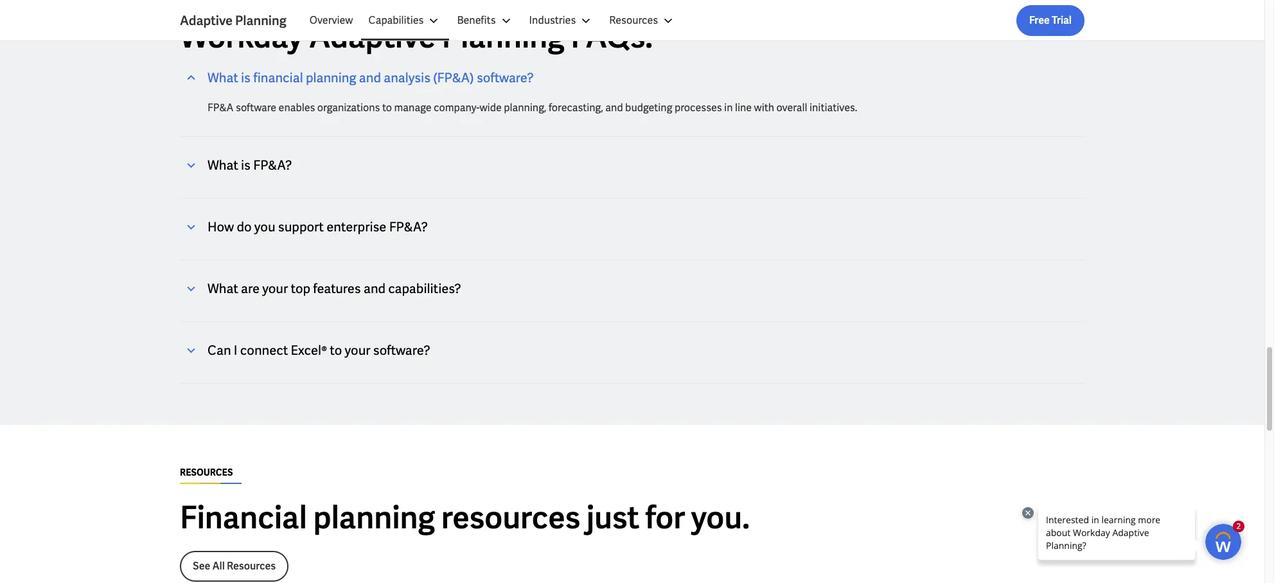 Task type: describe. For each thing, give the bounding box(es) containing it.
capabilities button
[[361, 5, 450, 36]]

just
[[587, 498, 640, 538]]

free
[[1030, 14, 1050, 27]]

financial planning resources just for you.
[[180, 498, 750, 538]]

1 horizontal spatial fp&a?
[[389, 219, 428, 235]]

company-
[[434, 101, 480, 115]]

overview link
[[302, 5, 361, 36]]

adaptive planning link
[[180, 12, 302, 30]]

adaptive inside adaptive planning link
[[180, 12, 233, 29]]

software? inside dropdown button
[[477, 70, 534, 86]]

industries button
[[522, 5, 602, 36]]

wide
[[480, 101, 502, 115]]

capabilities?
[[389, 280, 461, 297]]

your inside dropdown button
[[345, 342, 371, 359]]

connect
[[240, 342, 288, 359]]

organizations
[[317, 101, 380, 115]]

what is fp&a?
[[208, 157, 292, 174]]

in
[[725, 101, 733, 115]]

budgeting
[[626, 101, 673, 115]]

0 vertical spatial and
[[359, 70, 381, 86]]

see all resources
[[193, 559, 276, 573]]

with
[[754, 101, 775, 115]]

software? inside dropdown button
[[373, 342, 430, 359]]

enterprise
[[327, 219, 387, 235]]

manage
[[394, 101, 432, 115]]

can i connect excel® to your software? button
[[180, 342, 1085, 363]]

what for what are your top features and capabilities?
[[208, 280, 238, 297]]

planning,
[[504, 101, 547, 115]]

to for excel®
[[330, 342, 342, 359]]

processes
[[675, 101, 722, 115]]

planning inside dropdown button
[[306, 70, 357, 86]]

1 vertical spatial resources
[[227, 559, 276, 573]]

industries
[[529, 14, 576, 27]]

resources inside dropdown button
[[610, 14, 658, 27]]

trial
[[1052, 14, 1072, 27]]

can i connect excel® to your software?
[[208, 342, 430, 359]]

software
[[236, 101, 277, 115]]

you.
[[692, 498, 750, 538]]

to for organizations
[[382, 101, 392, 115]]

how do you support enterprise fp&a?
[[208, 219, 428, 235]]

how do you support enterprise fp&a? button
[[180, 219, 1085, 239]]

free trial
[[1030, 14, 1072, 27]]

initiatives.
[[810, 101, 858, 115]]

for
[[646, 498, 685, 538]]

see
[[193, 559, 210, 573]]



Task type: locate. For each thing, give the bounding box(es) containing it.
0 vertical spatial resources
[[610, 14, 658, 27]]

0 vertical spatial what
[[208, 70, 238, 86]]

list containing overview
[[302, 5, 1085, 36]]

0 vertical spatial planning
[[306, 70, 357, 86]]

what for what is financial planning and analysis (fp&a) software?
[[208, 70, 238, 86]]

all
[[212, 559, 225, 573]]

0 vertical spatial is
[[241, 70, 251, 86]]

1 vertical spatial is
[[241, 157, 251, 174]]

adaptive
[[180, 12, 233, 29], [309, 17, 436, 57]]

0 horizontal spatial your
[[262, 280, 288, 297]]

0 vertical spatial to
[[382, 101, 392, 115]]

0 horizontal spatial software?
[[373, 342, 430, 359]]

menu
[[302, 5, 684, 36]]

to left manage
[[382, 101, 392, 115]]

is inside what is fp&a? dropdown button
[[241, 157, 251, 174]]

enables
[[279, 101, 315, 115]]

0 horizontal spatial to
[[330, 342, 342, 359]]

your inside dropdown button
[[262, 280, 288, 297]]

what inside what is fp&a? dropdown button
[[208, 157, 238, 174]]

2 vertical spatial what
[[208, 280, 238, 297]]

what inside dropdown button
[[208, 280, 238, 297]]

resources
[[610, 14, 658, 27], [227, 559, 276, 573]]

1 vertical spatial fp&a?
[[389, 219, 428, 235]]

0 vertical spatial software?
[[477, 70, 534, 86]]

your right are
[[262, 280, 288, 297]]

1 is from the top
[[241, 70, 251, 86]]

to
[[382, 101, 392, 115], [330, 342, 342, 359]]

workday adaptive planning faqs.
[[180, 17, 653, 57]]

top
[[291, 280, 311, 297]]

what left are
[[208, 280, 238, 297]]

what inside what is financial planning and analysis (fp&a) software? dropdown button
[[208, 70, 238, 86]]

fp&a software enables organizations to manage company-wide planning, forecasting, and budgeting processes in line with overall initiatives.
[[208, 101, 858, 115]]

resources right all
[[227, 559, 276, 573]]

1 what from the top
[[208, 70, 238, 86]]

fp&a
[[208, 101, 234, 115]]

is inside what is financial planning and analysis (fp&a) software? dropdown button
[[241, 70, 251, 86]]

analysis
[[384, 70, 431, 86]]

is for fp&a?
[[241, 157, 251, 174]]

2 vertical spatial and
[[364, 280, 386, 297]]

0 horizontal spatial adaptive
[[180, 12, 233, 29]]

you
[[254, 219, 276, 235]]

faqs.
[[571, 17, 653, 57]]

1 horizontal spatial adaptive
[[309, 17, 436, 57]]

financial
[[180, 498, 307, 538]]

capabilities
[[369, 14, 424, 27]]

what is fp&a? button
[[180, 157, 1085, 178]]

what up fp&a
[[208, 70, 238, 86]]

can
[[208, 342, 231, 359]]

forecasting,
[[549, 101, 604, 115]]

resources button
[[602, 5, 684, 36]]

(fp&a)
[[433, 70, 474, 86]]

and down what is financial planning and analysis (fp&a) software? dropdown button
[[606, 101, 623, 115]]

2 what from the top
[[208, 157, 238, 174]]

what are your top features and capabilities? button
[[180, 280, 1085, 301]]

resources
[[180, 467, 233, 478]]

excel®
[[291, 342, 327, 359]]

your right the excel®
[[345, 342, 371, 359]]

1 horizontal spatial to
[[382, 101, 392, 115]]

planning
[[235, 12, 287, 29], [442, 17, 565, 57]]

are
[[241, 280, 260, 297]]

1 horizontal spatial software?
[[477, 70, 534, 86]]

0 horizontal spatial fp&a?
[[253, 157, 292, 174]]

your
[[262, 280, 288, 297], [345, 342, 371, 359]]

planning
[[306, 70, 357, 86], [313, 498, 435, 538]]

line
[[735, 101, 752, 115]]

overview
[[310, 14, 353, 27]]

do
[[237, 219, 252, 235]]

is down software
[[241, 157, 251, 174]]

overall
[[777, 101, 808, 115]]

fp&a? down software
[[253, 157, 292, 174]]

1 vertical spatial planning
[[313, 498, 435, 538]]

support
[[278, 219, 324, 235]]

financial
[[253, 70, 303, 86]]

0 vertical spatial fp&a?
[[253, 157, 292, 174]]

benefits
[[457, 14, 496, 27]]

resources
[[442, 498, 581, 538]]

workday
[[180, 17, 303, 57]]

is up software
[[241, 70, 251, 86]]

to inside dropdown button
[[330, 342, 342, 359]]

0 horizontal spatial resources
[[227, 559, 276, 573]]

what down fp&a
[[208, 157, 238, 174]]

list
[[302, 5, 1085, 36]]

is for financial
[[241, 70, 251, 86]]

0 horizontal spatial planning
[[235, 12, 287, 29]]

what are your top features and capabilities?
[[208, 280, 461, 297]]

and right features
[[364, 280, 386, 297]]

is
[[241, 70, 251, 86], [241, 157, 251, 174]]

and up organizations
[[359, 70, 381, 86]]

see all resources link
[[180, 551, 289, 582]]

what is financial planning and analysis (fp&a) software?
[[208, 70, 534, 86]]

i
[[234, 342, 238, 359]]

1 vertical spatial and
[[606, 101, 623, 115]]

1 horizontal spatial your
[[345, 342, 371, 359]]

1 vertical spatial what
[[208, 157, 238, 174]]

benefits button
[[450, 5, 522, 36]]

1 vertical spatial software?
[[373, 342, 430, 359]]

0 vertical spatial your
[[262, 280, 288, 297]]

what for what is fp&a?
[[208, 157, 238, 174]]

adaptive planning
[[180, 12, 287, 29]]

how
[[208, 219, 234, 235]]

1 vertical spatial your
[[345, 342, 371, 359]]

resources up what is financial planning and analysis (fp&a) software? dropdown button
[[610, 14, 658, 27]]

software?
[[477, 70, 534, 86], [373, 342, 430, 359]]

fp&a? right "enterprise"
[[389, 219, 428, 235]]

1 vertical spatial to
[[330, 342, 342, 359]]

1 horizontal spatial resources
[[610, 14, 658, 27]]

what
[[208, 70, 238, 86], [208, 157, 238, 174], [208, 280, 238, 297]]

what is financial planning and analysis (fp&a) software? button
[[180, 70, 1085, 90]]

features
[[313, 280, 361, 297]]

1 horizontal spatial planning
[[442, 17, 565, 57]]

free trial link
[[1017, 5, 1085, 36]]

menu containing overview
[[302, 5, 684, 36]]

2 is from the top
[[241, 157, 251, 174]]

to right the excel®
[[330, 342, 342, 359]]

and
[[359, 70, 381, 86], [606, 101, 623, 115], [364, 280, 386, 297]]

3 what from the top
[[208, 280, 238, 297]]

fp&a?
[[253, 157, 292, 174], [389, 219, 428, 235]]



Task type: vqa. For each thing, say whether or not it's contained in the screenshot.
rightmost Resources
yes



